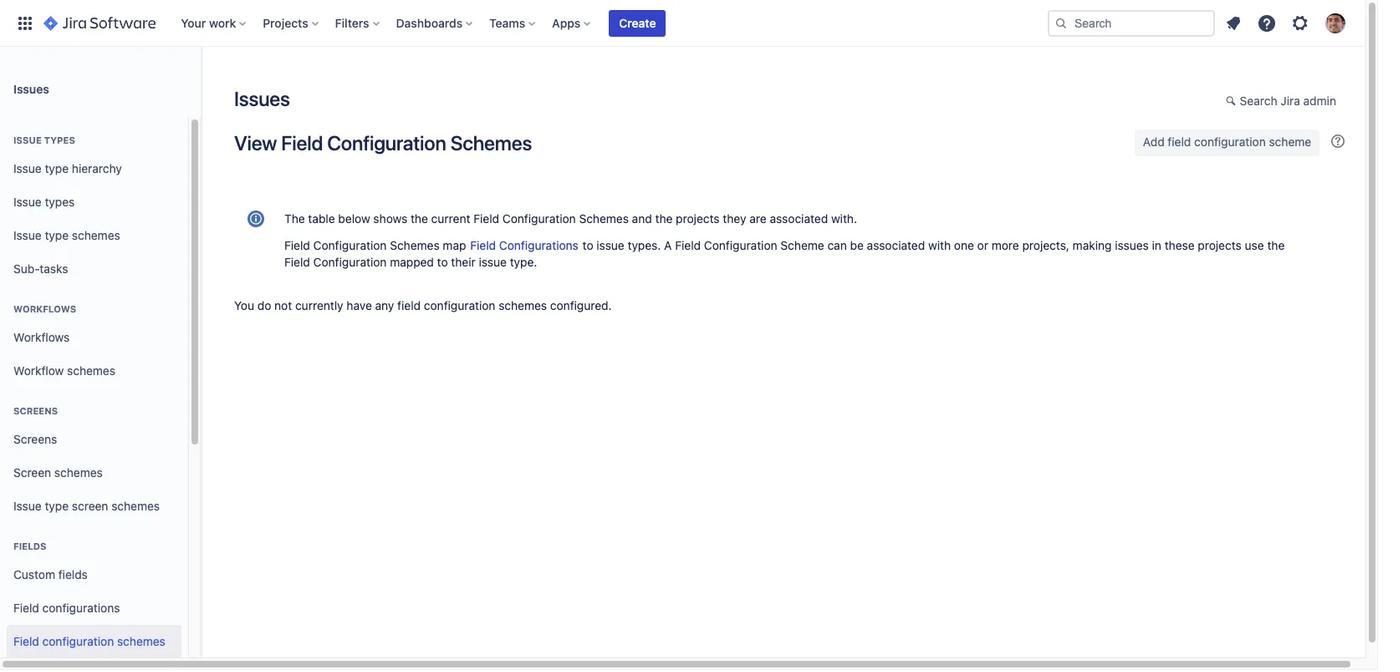 Task type: locate. For each thing, give the bounding box(es) containing it.
scheme
[[781, 238, 825, 253]]

issue inside the screens group
[[13, 499, 42, 513]]

create
[[619, 15, 656, 30]]

associated up scheme
[[770, 212, 828, 226]]

configuration down their
[[424, 299, 496, 313]]

configuration down "configurations"
[[42, 635, 114, 649]]

add field configuration scheme
[[1143, 135, 1312, 149]]

banner
[[0, 0, 1366, 47]]

1 horizontal spatial schemes
[[451, 131, 532, 155]]

notifications image
[[1224, 13, 1244, 33]]

projects
[[676, 212, 720, 226], [1198, 238, 1242, 253]]

issue
[[597, 238, 625, 253], [479, 255, 507, 269]]

0 horizontal spatial field
[[398, 299, 421, 313]]

small image
[[1226, 95, 1239, 108]]

1 vertical spatial configuration
[[424, 299, 496, 313]]

0 horizontal spatial issues
[[13, 82, 49, 96]]

jira software image
[[44, 13, 156, 33], [44, 13, 156, 33]]

can
[[828, 238, 847, 253]]

2 vertical spatial type
[[45, 499, 69, 513]]

help image
[[1257, 13, 1277, 33]]

fields
[[13, 541, 46, 552]]

the
[[411, 212, 428, 226], [655, 212, 673, 226], [1268, 238, 1285, 253]]

2 vertical spatial schemes
[[390, 238, 440, 253]]

schemes right the screen on the left of page
[[111, 499, 160, 513]]

workflows for workflows link
[[13, 330, 70, 344]]

issue left types.
[[597, 238, 625, 253]]

4 issue from the top
[[13, 228, 42, 242]]

workflows up workflow
[[13, 330, 70, 344]]

type for screen
[[45, 499, 69, 513]]

issue type hierarchy link
[[7, 152, 182, 186]]

their
[[451, 255, 476, 269]]

0 horizontal spatial configuration
[[42, 635, 114, 649]]

schemes down workflows link
[[67, 364, 115, 378]]

in
[[1152, 238, 1162, 253]]

schemes
[[451, 131, 532, 155], [579, 212, 629, 226], [390, 238, 440, 253]]

making
[[1073, 238, 1112, 253]]

1 vertical spatial workflows
[[13, 330, 70, 344]]

workflows for the workflows group
[[13, 304, 76, 315]]

schemes inside the workflows group
[[67, 364, 115, 378]]

2 vertical spatial configuration
[[42, 635, 114, 649]]

projects left use
[[1198, 238, 1242, 253]]

0 vertical spatial type
[[45, 161, 69, 175]]

and
[[632, 212, 652, 226]]

sub-tasks
[[13, 261, 68, 276]]

custom fields
[[13, 568, 88, 582]]

field right add
[[1168, 135, 1192, 149]]

0 horizontal spatial projects
[[676, 212, 720, 226]]

1 issue from the top
[[13, 135, 42, 146]]

the right shows
[[411, 212, 428, 226]]

the
[[284, 212, 305, 226]]

1 vertical spatial projects
[[1198, 238, 1242, 253]]

schemes inside fields group
[[117, 635, 166, 649]]

issues
[[13, 82, 49, 96], [234, 87, 290, 110]]

field configurations link
[[7, 592, 182, 626]]

filters button
[[330, 10, 386, 36]]

2 horizontal spatial schemes
[[579, 212, 629, 226]]

type for schemes
[[45, 228, 69, 242]]

0 horizontal spatial issue
[[479, 255, 507, 269]]

1 horizontal spatial associated
[[867, 238, 925, 253]]

field configuration schemes
[[13, 635, 166, 649]]

workflows down sub-tasks
[[13, 304, 76, 315]]

schemes down "issue types" link
[[72, 228, 120, 242]]

1 vertical spatial screens
[[13, 432, 57, 446]]

1 screens from the top
[[13, 406, 58, 417]]

add field configuration scheme link
[[1135, 130, 1320, 156]]

or
[[978, 238, 989, 253]]

issues up issue types
[[13, 82, 49, 96]]

not
[[275, 299, 292, 313]]

configuration down small icon
[[1195, 135, 1266, 149]]

custom fields link
[[7, 559, 182, 592]]

map
[[443, 238, 466, 253]]

current
[[431, 212, 471, 226]]

fields group
[[7, 524, 182, 664]]

issue types
[[13, 135, 75, 146]]

1 vertical spatial to
[[437, 255, 448, 269]]

0 horizontal spatial schemes
[[390, 238, 440, 253]]

configuration
[[327, 131, 446, 155], [503, 212, 576, 226], [313, 238, 387, 253], [704, 238, 778, 253], [313, 255, 387, 269]]

5 issue from the top
[[13, 499, 42, 513]]

issue up sub-
[[13, 228, 42, 242]]

schemes down field configurations link
[[117, 635, 166, 649]]

1 horizontal spatial issues
[[234, 87, 290, 110]]

screens
[[13, 406, 58, 417], [13, 432, 57, 446]]

field configuration schemes map field configurations
[[284, 238, 579, 253]]

you
[[234, 299, 254, 313]]

issues up view
[[234, 87, 290, 110]]

workflows
[[13, 304, 76, 315], [13, 330, 70, 344]]

to down the table below shows the current field configuration schemes and the projects they are associated with.
[[583, 238, 594, 253]]

screens for the screens group
[[13, 406, 58, 417]]

banner containing your work
[[0, 0, 1366, 47]]

you do not currently have any field configuration schemes configured.
[[234, 299, 612, 313]]

type left the screen on the left of page
[[45, 499, 69, 513]]

your work
[[181, 15, 236, 30]]

workflow schemes link
[[7, 355, 182, 388]]

the inside to issue types. a field configuration scheme can be associated with one or more projects, making issues in these projects use the field configuration mapped to their issue type.
[[1268, 238, 1285, 253]]

associated inside to issue types. a field configuration scheme can be associated with one or more projects, making issues in these projects use the field configuration mapped to their issue type.
[[867, 238, 925, 253]]

1 horizontal spatial the
[[655, 212, 673, 226]]

to down field configuration schemes map field configurations
[[437, 255, 448, 269]]

with.
[[831, 212, 857, 226]]

they
[[723, 212, 747, 226]]

schemes down type.
[[499, 299, 547, 313]]

currently
[[295, 299, 344, 313]]

issue type screen schemes
[[13, 499, 160, 513]]

2 type from the top
[[45, 228, 69, 242]]

3 issue from the top
[[13, 195, 42, 209]]

2 screens from the top
[[13, 432, 57, 446]]

search jira admin link
[[1218, 89, 1345, 115]]

view field configuration schemes
[[234, 131, 532, 155]]

issue left types
[[13, 135, 42, 146]]

create button
[[609, 10, 666, 36]]

issue left types at the top of the page
[[13, 195, 42, 209]]

configuration
[[1195, 135, 1266, 149], [424, 299, 496, 313], [42, 635, 114, 649]]

type
[[45, 161, 69, 175], [45, 228, 69, 242], [45, 499, 69, 513]]

2 issue from the top
[[13, 161, 42, 175]]

1 workflows from the top
[[13, 304, 76, 315]]

0 vertical spatial configuration
[[1195, 135, 1266, 149]]

1 vertical spatial schemes
[[579, 212, 629, 226]]

1 horizontal spatial issue
[[597, 238, 625, 253]]

these
[[1165, 238, 1195, 253]]

2 horizontal spatial configuration
[[1195, 135, 1266, 149]]

1 horizontal spatial configuration
[[424, 299, 496, 313]]

0 vertical spatial projects
[[676, 212, 720, 226]]

issue
[[13, 135, 42, 146], [13, 161, 42, 175], [13, 195, 42, 209], [13, 228, 42, 242], [13, 499, 42, 513]]

field
[[281, 131, 323, 155], [474, 212, 500, 226], [284, 238, 310, 253], [470, 238, 496, 253], [675, 238, 701, 253], [284, 255, 310, 269], [13, 601, 39, 615], [13, 635, 39, 649]]

1 vertical spatial associated
[[867, 238, 925, 253]]

the right use
[[1268, 238, 1285, 253]]

screens down workflow
[[13, 406, 58, 417]]

screens up screen on the bottom of page
[[13, 432, 57, 446]]

screen
[[13, 466, 51, 480]]

2 horizontal spatial the
[[1268, 238, 1285, 253]]

3 type from the top
[[45, 499, 69, 513]]

fields
[[58, 568, 88, 582]]

primary element
[[10, 0, 1048, 46]]

issue right their
[[479, 255, 507, 269]]

search image
[[1055, 16, 1068, 30]]

field
[[1168, 135, 1192, 149], [398, 299, 421, 313]]

mapped
[[390, 255, 434, 269]]

1 vertical spatial type
[[45, 228, 69, 242]]

projects left the they
[[676, 212, 720, 226]]

the right and on the left top of page
[[655, 212, 673, 226]]

have
[[347, 299, 372, 313]]

2 workflows from the top
[[13, 330, 70, 344]]

work
[[209, 15, 236, 30]]

type up tasks
[[45, 228, 69, 242]]

issue type screen schemes link
[[7, 490, 182, 524]]

settings image
[[1291, 13, 1311, 33]]

issue down issue types
[[13, 161, 42, 175]]

to
[[583, 238, 594, 253], [437, 255, 448, 269]]

1 type from the top
[[45, 161, 69, 175]]

0 vertical spatial screens
[[13, 406, 58, 417]]

0 vertical spatial to
[[583, 238, 594, 253]]

1 horizontal spatial projects
[[1198, 238, 1242, 253]]

associated right be
[[867, 238, 925, 253]]

issue for issue type schemes
[[13, 228, 42, 242]]

0 vertical spatial associated
[[770, 212, 828, 226]]

appswitcher icon image
[[15, 13, 35, 33]]

schemes
[[72, 228, 120, 242], [499, 299, 547, 313], [67, 364, 115, 378], [54, 466, 103, 480], [111, 499, 160, 513], [117, 635, 166, 649]]

1 horizontal spatial field
[[1168, 135, 1192, 149]]

field right any
[[398, 299, 421, 313]]

1 vertical spatial issue
[[479, 255, 507, 269]]

type inside the screens group
[[45, 499, 69, 513]]

issue down screen on the bottom of page
[[13, 499, 42, 513]]

type down types
[[45, 161, 69, 175]]

workflow schemes
[[13, 364, 115, 378]]

0 vertical spatial workflows
[[13, 304, 76, 315]]



Task type: vqa. For each thing, say whether or not it's contained in the screenshot.
projects
yes



Task type: describe. For each thing, give the bounding box(es) containing it.
apps button
[[547, 10, 598, 36]]

more
[[992, 238, 1019, 253]]

below
[[338, 212, 370, 226]]

workflow
[[13, 364, 64, 378]]

your
[[181, 15, 206, 30]]

jira
[[1281, 94, 1301, 108]]

screens for screens link
[[13, 432, 57, 446]]

type for hierarchy
[[45, 161, 69, 175]]

Search field
[[1048, 10, 1216, 36]]

projects button
[[258, 10, 325, 36]]

workflows group
[[7, 286, 182, 393]]

a
[[664, 238, 672, 253]]

table
[[308, 212, 335, 226]]

issue types group
[[7, 117, 182, 291]]

1 horizontal spatial to
[[583, 238, 594, 253]]

sidebar navigation image
[[182, 67, 219, 100]]

with
[[929, 238, 951, 253]]

one
[[954, 238, 974, 253]]

field configurations link
[[469, 238, 580, 253]]

apps
[[552, 15, 581, 30]]

custom
[[13, 568, 55, 582]]

0 vertical spatial issue
[[597, 238, 625, 253]]

types
[[45, 195, 75, 209]]

teams button
[[484, 10, 542, 36]]

0 horizontal spatial the
[[411, 212, 428, 226]]

configurations
[[499, 238, 579, 253]]

scheme
[[1269, 135, 1312, 149]]

0 horizontal spatial associated
[[770, 212, 828, 226]]

hierarchy
[[72, 161, 122, 175]]

projects inside to issue types. a field configuration scheme can be associated with one or more projects, making issues in these projects use the field configuration mapped to their issue type.
[[1198, 238, 1242, 253]]

screens group
[[7, 388, 182, 529]]

issue type schemes
[[13, 228, 120, 242]]

type.
[[510, 255, 537, 269]]

projects
[[263, 15, 308, 30]]

filters
[[335, 15, 369, 30]]

screen
[[72, 499, 108, 513]]

tasks
[[40, 261, 68, 276]]

search
[[1240, 94, 1278, 108]]

issue for issue type screen schemes
[[13, 499, 42, 513]]

sub-tasks link
[[7, 253, 182, 286]]

add
[[1143, 135, 1165, 149]]

issue types
[[13, 195, 75, 209]]

teams
[[490, 15, 526, 30]]

your profile and settings image
[[1326, 13, 1346, 33]]

issue for issue types
[[13, 195, 42, 209]]

dashboards button
[[391, 10, 479, 36]]

0 horizontal spatial to
[[437, 255, 448, 269]]

use
[[1245, 238, 1265, 253]]

1 vertical spatial field
[[398, 299, 421, 313]]

issues
[[1115, 238, 1149, 253]]

0 vertical spatial field
[[1168, 135, 1192, 149]]

configured.
[[550, 299, 612, 313]]

view
[[234, 131, 277, 155]]

to issue types. a field configuration scheme can be associated with one or more projects, making issues in these projects use the field configuration mapped to their issue type.
[[284, 238, 1285, 269]]

admin
[[1304, 94, 1337, 108]]

workflows link
[[7, 321, 182, 355]]

the table below shows the current field configuration schemes and the projects they are associated with.
[[284, 212, 857, 226]]

issue for issue type hierarchy
[[13, 161, 42, 175]]

any
[[375, 299, 394, 313]]

screen schemes
[[13, 466, 103, 480]]

0 vertical spatial schemes
[[451, 131, 532, 155]]

issue types link
[[7, 186, 182, 219]]

issue type schemes link
[[7, 219, 182, 253]]

be
[[850, 238, 864, 253]]

screens link
[[7, 423, 182, 457]]

schemes inside 'issue types' group
[[72, 228, 120, 242]]

issue type hierarchy
[[13, 161, 122, 175]]

schemes up issue type screen schemes at the bottom left of page
[[54, 466, 103, 480]]

sub-
[[13, 261, 40, 276]]

types
[[44, 135, 75, 146]]

are
[[750, 212, 767, 226]]

dashboards
[[396, 15, 463, 30]]

projects,
[[1023, 238, 1070, 253]]

configuration inside fields group
[[42, 635, 114, 649]]

screen schemes link
[[7, 457, 182, 490]]

issue for issue types
[[13, 135, 42, 146]]

types.
[[628, 238, 661, 253]]

field configurations
[[13, 601, 120, 615]]

your work button
[[176, 10, 253, 36]]

shows
[[373, 212, 408, 226]]

do
[[257, 299, 271, 313]]

configurations
[[42, 601, 120, 615]]

search jira admin
[[1240, 94, 1337, 108]]



